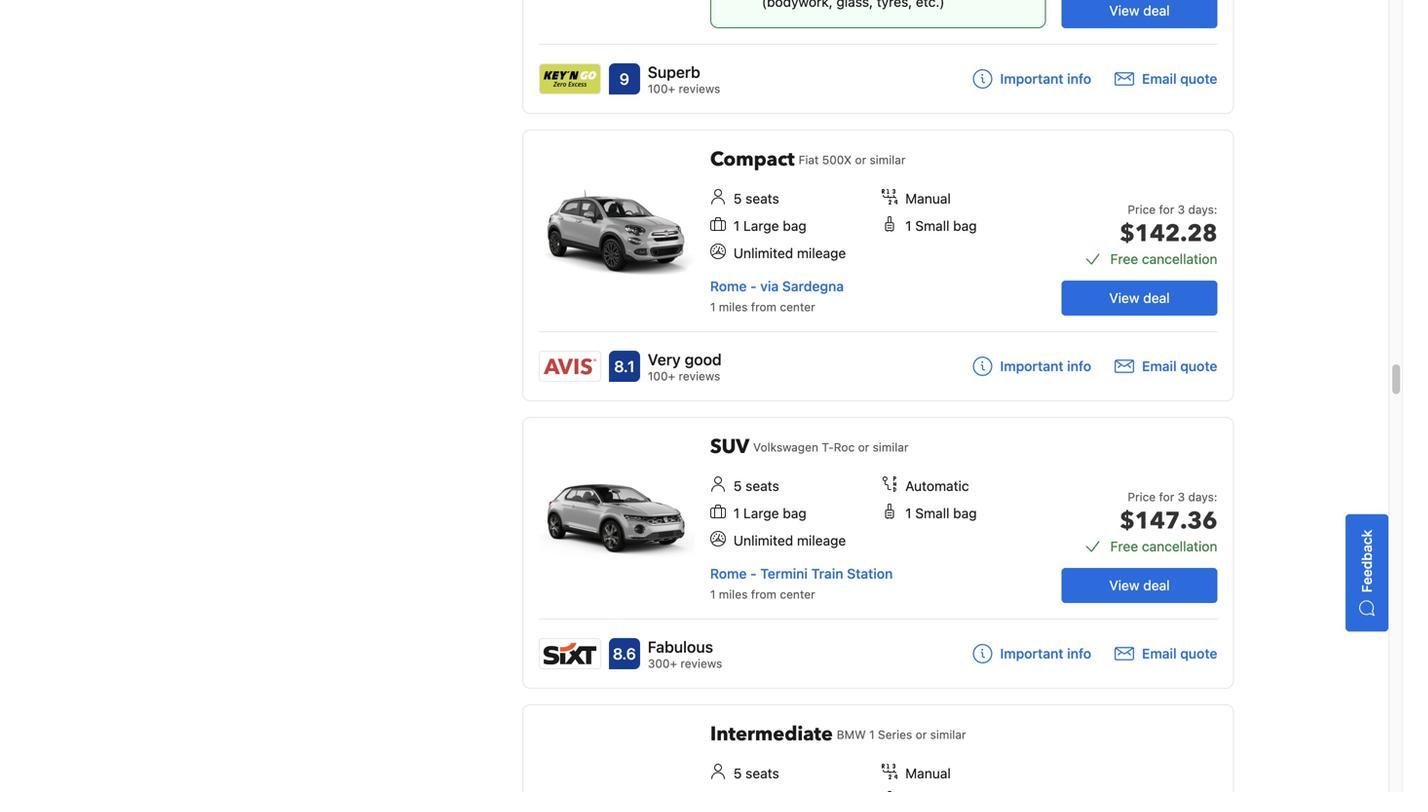 Task type: vqa. For each thing, say whether or not it's contained in the screenshot.
first Product Card GROUP from the top of the page
yes



Task type: locate. For each thing, give the bounding box(es) containing it.
mileage for $142.28
[[797, 245, 847, 261]]

1 important info from the top
[[1001, 71, 1092, 87]]

miles inside rome - via sardegna 1 miles from center
[[719, 300, 748, 314]]

0 vertical spatial similar
[[870, 153, 906, 167]]

1 cancellation from the top
[[1143, 251, 1218, 267]]

manual
[[906, 191, 951, 207], [906, 766, 951, 782]]

0 vertical spatial info
[[1068, 71, 1092, 87]]

1 inside "rome - termini train station 1 miles from center"
[[711, 588, 716, 602]]

rome inside rome - via sardegna 1 miles from center
[[711, 278, 747, 294]]

2 view deal button from the top
[[1062, 281, 1218, 316]]

4 product card group from the top
[[522, 705, 1235, 793]]

1 vertical spatial rome
[[711, 566, 747, 582]]

- left via
[[751, 278, 757, 294]]

station
[[847, 566, 893, 582]]

3 email from the top
[[1143, 646, 1177, 662]]

similar inside compact fiat 500x or similar
[[870, 153, 906, 167]]

compact fiat 500x or similar
[[711, 146, 906, 173]]

or inside suv volkswagen t-roc or similar
[[858, 441, 870, 454]]

cancellation for $142.28
[[1143, 251, 1218, 267]]

2 mileage from the top
[[797, 533, 847, 549]]

3 product card group from the top
[[522, 417, 1235, 689]]

for for $147.36
[[1160, 490, 1175, 504]]

seats down volkswagen
[[746, 478, 780, 494]]

view deal
[[1110, 2, 1170, 19], [1110, 290, 1170, 306], [1110, 578, 1170, 594]]

1 vertical spatial center
[[780, 588, 816, 602]]

0 vertical spatial view deal button
[[1062, 0, 1218, 28]]

2 price from the top
[[1128, 490, 1156, 504]]

0 vertical spatial 1 small bag
[[906, 218, 977, 234]]

1 deal from the top
[[1144, 2, 1170, 19]]

2 important info from the top
[[1001, 358, 1092, 374]]

2 quote from the top
[[1181, 358, 1218, 374]]

view
[[1110, 2, 1140, 19], [1110, 290, 1140, 306], [1110, 578, 1140, 594]]

similar for suv
[[873, 441, 909, 454]]

2 vertical spatial or
[[916, 728, 927, 742]]

rome left via
[[711, 278, 747, 294]]

5 down intermediate
[[734, 766, 742, 782]]

2 important info button from the top
[[973, 357, 1092, 376]]

1 small bag for $147.36
[[906, 505, 977, 522]]

similar right 500x at right
[[870, 153, 906, 167]]

5 seats down 'suv'
[[734, 478, 780, 494]]

large up via
[[744, 218, 779, 234]]

0 vertical spatial seats
[[746, 191, 780, 207]]

- left termini
[[751, 566, 757, 582]]

2 center from the top
[[780, 588, 816, 602]]

2 vertical spatial email
[[1143, 646, 1177, 662]]

1 vertical spatial or
[[858, 441, 870, 454]]

days:
[[1189, 203, 1218, 216], [1189, 490, 1218, 504]]

0 vertical spatial free
[[1111, 251, 1139, 267]]

0 vertical spatial email
[[1143, 71, 1177, 87]]

mileage
[[797, 245, 847, 261], [797, 533, 847, 549]]

email
[[1143, 71, 1177, 87], [1143, 358, 1177, 374], [1143, 646, 1177, 662]]

for
[[1160, 203, 1175, 216], [1160, 490, 1175, 504]]

small
[[916, 218, 950, 234], [916, 505, 950, 522]]

large for $147.36
[[744, 505, 779, 522]]

1 1 small bag from the top
[[906, 218, 977, 234]]

1 vertical spatial important info button
[[973, 357, 1092, 376]]

2 rome from the top
[[711, 566, 747, 582]]

1 vertical spatial view
[[1110, 290, 1140, 306]]

1 vertical spatial days:
[[1189, 490, 1218, 504]]

2 5 seats from the top
[[734, 478, 780, 494]]

3
[[1178, 203, 1186, 216], [1178, 490, 1186, 504]]

info
[[1068, 71, 1092, 87], [1068, 358, 1092, 374], [1068, 646, 1092, 662]]

from
[[751, 300, 777, 314], [751, 588, 777, 602]]

1 free cancellation from the top
[[1111, 251, 1218, 267]]

8.1 element
[[609, 351, 640, 382]]

from down via
[[751, 300, 777, 314]]

0 vertical spatial small
[[916, 218, 950, 234]]

similar inside suv volkswagen t-roc or similar
[[873, 441, 909, 454]]

free cancellation for $142.28
[[1111, 251, 1218, 267]]

quote for $142.28
[[1181, 358, 1218, 374]]

or inside intermediate bmw 1 series or similar
[[916, 728, 927, 742]]

1 vertical spatial manual
[[906, 766, 951, 782]]

customer rating 8.6 fabulous element
[[648, 636, 723, 659]]

seats for $147.36
[[746, 478, 780, 494]]

8.1
[[614, 357, 635, 376]]

0 vertical spatial important info
[[1001, 71, 1092, 87]]

1 vertical spatial miles
[[719, 588, 748, 602]]

important for $142.28
[[1001, 358, 1064, 374]]

2 vertical spatial important info
[[1001, 646, 1092, 662]]

similar right series
[[931, 728, 967, 742]]

0 vertical spatial for
[[1160, 203, 1175, 216]]

2 vertical spatial info
[[1068, 646, 1092, 662]]

2 5 from the top
[[734, 478, 742, 494]]

3 important info from the top
[[1001, 646, 1092, 662]]

for for $142.28
[[1160, 203, 1175, 216]]

unlimited up termini
[[734, 533, 794, 549]]

large up termini
[[744, 505, 779, 522]]

similar inside intermediate bmw 1 series or similar
[[931, 728, 967, 742]]

1 large bag
[[734, 218, 807, 234], [734, 505, 807, 522]]

free cancellation
[[1111, 251, 1218, 267], [1111, 539, 1218, 555]]

5 seats
[[734, 191, 780, 207], [734, 478, 780, 494], [734, 766, 780, 782]]

1 seats from the top
[[746, 191, 780, 207]]

0 vertical spatial important
[[1001, 71, 1064, 87]]

1 info from the top
[[1068, 71, 1092, 87]]

rome
[[711, 278, 747, 294], [711, 566, 747, 582]]

free down the $142.28 at the top
[[1111, 251, 1139, 267]]

product card group containing superb
[[522, 0, 1235, 114]]

2 100+ from the top
[[648, 369, 676, 383]]

2 large from the top
[[744, 505, 779, 522]]

8.6 element
[[609, 639, 640, 670]]

0 vertical spatial manual
[[906, 191, 951, 207]]

fabulous
[[648, 638, 714, 657]]

center down 'sardegna'
[[780, 300, 816, 314]]

mileage up 'sardegna'
[[797, 245, 847, 261]]

miles down rome - via sardegna button
[[719, 300, 748, 314]]

2 vertical spatial important info button
[[973, 644, 1092, 664]]

product card group
[[522, 0, 1235, 114], [522, 130, 1235, 402], [522, 417, 1235, 689], [522, 705, 1235, 793]]

1 vertical spatial small
[[916, 505, 950, 522]]

for inside price for 3 days: $147.36
[[1160, 490, 1175, 504]]

- inside "rome - termini train station 1 miles from center"
[[751, 566, 757, 582]]

price for $142.28
[[1128, 203, 1156, 216]]

3 for $147.36
[[1178, 490, 1186, 504]]

0 vertical spatial 1 large bag
[[734, 218, 807, 234]]

1
[[734, 218, 740, 234], [906, 218, 912, 234], [711, 300, 716, 314], [734, 505, 740, 522], [906, 505, 912, 522], [711, 588, 716, 602], [870, 728, 875, 742]]

days: inside price for 3 days: $142.28
[[1189, 203, 1218, 216]]

rome - via sardegna 1 miles from center
[[711, 278, 844, 314]]

3 view deal button from the top
[[1062, 568, 1218, 603]]

3 info from the top
[[1068, 646, 1092, 662]]

100+ down superb at the left
[[648, 82, 676, 96]]

1 3 from the top
[[1178, 203, 1186, 216]]

view deal for $147.36
[[1110, 578, 1170, 594]]

supplied by sixt image
[[540, 640, 600, 669]]

rome - termini train station button
[[711, 566, 893, 582]]

0 vertical spatial view deal
[[1110, 2, 1170, 19]]

2 free from the top
[[1111, 539, 1139, 555]]

1 email from the top
[[1143, 71, 1177, 87]]

100+ inside very good 100+ reviews
[[648, 369, 676, 383]]

important info button
[[973, 69, 1092, 89], [973, 357, 1092, 376], [973, 644, 1092, 664]]

email quote button
[[1115, 69, 1218, 89], [1115, 357, 1218, 376], [1115, 644, 1218, 664]]

mileage up train
[[797, 533, 847, 549]]

view deal button for $147.36
[[1062, 568, 1218, 603]]

0 vertical spatial important info button
[[973, 69, 1092, 89]]

1 days: from the top
[[1189, 203, 1218, 216]]

1 vertical spatial email quote
[[1143, 358, 1218, 374]]

intermediate
[[711, 721, 833, 748]]

3 quote from the top
[[1181, 646, 1218, 662]]

2 vertical spatial seats
[[746, 766, 780, 782]]

0 vertical spatial miles
[[719, 300, 748, 314]]

2 email from the top
[[1143, 358, 1177, 374]]

2 vertical spatial important
[[1001, 646, 1064, 662]]

2 for from the top
[[1160, 490, 1175, 504]]

1 - from the top
[[751, 278, 757, 294]]

or inside compact fiat 500x or similar
[[855, 153, 867, 167]]

days: up $147.36
[[1189, 490, 1218, 504]]

2 product card group from the top
[[522, 130, 1235, 402]]

email quote
[[1143, 71, 1218, 87], [1143, 358, 1218, 374], [1143, 646, 1218, 662]]

2 email quote from the top
[[1143, 358, 1218, 374]]

0 vertical spatial free cancellation
[[1111, 251, 1218, 267]]

3 5 seats from the top
[[734, 766, 780, 782]]

reviews inside very good 100+ reviews
[[679, 369, 721, 383]]

miles inside "rome - termini train station 1 miles from center"
[[719, 588, 748, 602]]

1 center from the top
[[780, 300, 816, 314]]

2 1 small bag from the top
[[906, 505, 977, 522]]

1 small bag
[[906, 218, 977, 234], [906, 505, 977, 522]]

1 vertical spatial reviews
[[679, 369, 721, 383]]

2 from from the top
[[751, 588, 777, 602]]

1 unlimited mileage from the top
[[734, 245, 847, 261]]

5 down 'suv'
[[734, 478, 742, 494]]

5 for $142.28
[[734, 191, 742, 207]]

1 product card group from the top
[[522, 0, 1235, 114]]

3 inside price for 3 days: $147.36
[[1178, 490, 1186, 504]]

reviews
[[679, 82, 721, 96], [679, 369, 721, 383], [681, 657, 723, 671]]

deal
[[1144, 2, 1170, 19], [1144, 290, 1170, 306], [1144, 578, 1170, 594]]

1 5 seats from the top
[[734, 191, 780, 207]]

free cancellation down $147.36
[[1111, 539, 1218, 555]]

1 vertical spatial email quote button
[[1115, 357, 1218, 376]]

1 large bag up via
[[734, 218, 807, 234]]

2 miles from the top
[[719, 588, 748, 602]]

or for suv
[[858, 441, 870, 454]]

2 vertical spatial email quote button
[[1115, 644, 1218, 664]]

1 vertical spatial from
[[751, 588, 777, 602]]

3 inside price for 3 days: $142.28
[[1178, 203, 1186, 216]]

cancellation down the $142.28 at the top
[[1143, 251, 1218, 267]]

reviews down good
[[679, 369, 721, 383]]

1 vertical spatial for
[[1160, 490, 1175, 504]]

days: for $142.28
[[1189, 203, 1218, 216]]

1 small from the top
[[916, 218, 950, 234]]

2 vertical spatial view deal
[[1110, 578, 1170, 594]]

2 vertical spatial email quote
[[1143, 646, 1218, 662]]

5 down compact on the top right of page
[[734, 191, 742, 207]]

5 for $147.36
[[734, 478, 742, 494]]

1 miles from the top
[[719, 300, 748, 314]]

feedback button
[[1346, 514, 1389, 632]]

1 price from the top
[[1128, 203, 1156, 216]]

unlimited mileage up termini
[[734, 533, 847, 549]]

reviews down superb at the left
[[679, 82, 721, 96]]

0 vertical spatial mileage
[[797, 245, 847, 261]]

1 large bag for $147.36
[[734, 505, 807, 522]]

3 view deal from the top
[[1110, 578, 1170, 594]]

1 vertical spatial email
[[1143, 358, 1177, 374]]

free cancellation down the $142.28 at the top
[[1111, 251, 1218, 267]]

2 vertical spatial 5 seats
[[734, 766, 780, 782]]

price inside price for 3 days: $142.28
[[1128, 203, 1156, 216]]

1 vertical spatial seats
[[746, 478, 780, 494]]

center inside rome - via sardegna 1 miles from center
[[780, 300, 816, 314]]

2 vertical spatial quote
[[1181, 646, 1218, 662]]

0 vertical spatial email quote
[[1143, 71, 1218, 87]]

product card group containing intermediate
[[522, 705, 1235, 793]]

1 vertical spatial 5
[[734, 478, 742, 494]]

1 5 from the top
[[734, 191, 742, 207]]

2 email quote button from the top
[[1115, 357, 1218, 376]]

0 vertical spatial -
[[751, 278, 757, 294]]

0 vertical spatial unlimited mileage
[[734, 245, 847, 261]]

2 1 large bag from the top
[[734, 505, 807, 522]]

1 vertical spatial 1 small bag
[[906, 505, 977, 522]]

large
[[744, 218, 779, 234], [744, 505, 779, 522]]

3 important from the top
[[1001, 646, 1064, 662]]

miles down 'rome - termini train station' button
[[719, 588, 748, 602]]

reviews inside superb 100+ reviews
[[679, 82, 721, 96]]

8.6
[[613, 645, 636, 663]]

2 view from the top
[[1110, 290, 1140, 306]]

unlimited mileage up rome - via sardegna button
[[734, 245, 847, 261]]

0 vertical spatial 5 seats
[[734, 191, 780, 207]]

$147.36
[[1120, 505, 1218, 538]]

seats down intermediate
[[746, 766, 780, 782]]

roc
[[834, 441, 855, 454]]

0 vertical spatial days:
[[1189, 203, 1218, 216]]

email quote for $147.36
[[1143, 646, 1218, 662]]

1 vertical spatial important
[[1001, 358, 1064, 374]]

miles
[[719, 300, 748, 314], [719, 588, 748, 602]]

rome for $142.28
[[711, 278, 747, 294]]

0 vertical spatial or
[[855, 153, 867, 167]]

days: for $147.36
[[1189, 490, 1218, 504]]

quote
[[1181, 71, 1218, 87], [1181, 358, 1218, 374], [1181, 646, 1218, 662]]

free for $142.28
[[1111, 251, 1139, 267]]

1 vertical spatial free
[[1111, 539, 1139, 555]]

volkswagen
[[754, 441, 819, 454]]

similar
[[870, 153, 906, 167], [873, 441, 909, 454], [931, 728, 967, 742]]

2 vertical spatial view deal button
[[1062, 568, 1218, 603]]

1 vertical spatial deal
[[1144, 290, 1170, 306]]

2 info from the top
[[1068, 358, 1092, 374]]

important info for $147.36
[[1001, 646, 1092, 662]]

2 free cancellation from the top
[[1111, 539, 1218, 555]]

2 days: from the top
[[1189, 490, 1218, 504]]

2 deal from the top
[[1144, 290, 1170, 306]]

1 vertical spatial similar
[[873, 441, 909, 454]]

1 for from the top
[[1160, 203, 1175, 216]]

0 vertical spatial from
[[751, 300, 777, 314]]

unlimited mileage
[[734, 245, 847, 261], [734, 533, 847, 549]]

2 - from the top
[[751, 566, 757, 582]]

superb 100+ reviews
[[648, 63, 721, 96]]

cancellation down $147.36
[[1143, 539, 1218, 555]]

3 up the $142.28 at the top
[[1178, 203, 1186, 216]]

1 vertical spatial 3
[[1178, 490, 1186, 504]]

or
[[855, 153, 867, 167], [858, 441, 870, 454], [916, 728, 927, 742]]

1 vertical spatial unlimited
[[734, 533, 794, 549]]

email quote button for $142.28
[[1115, 357, 1218, 376]]

center down 'rome - termini train station' button
[[780, 588, 816, 602]]

3 email quote button from the top
[[1115, 644, 1218, 664]]

0 vertical spatial cancellation
[[1143, 251, 1218, 267]]

1 from from the top
[[751, 300, 777, 314]]

1 important from the top
[[1001, 71, 1064, 87]]

2 3 from the top
[[1178, 490, 1186, 504]]

1 vertical spatial info
[[1068, 358, 1092, 374]]

1 vertical spatial large
[[744, 505, 779, 522]]

1 large bag up termini
[[734, 505, 807, 522]]

0 vertical spatial price
[[1128, 203, 1156, 216]]

price for 3 days: $142.28
[[1120, 203, 1218, 250]]

reviews down fabulous
[[681, 657, 723, 671]]

email for $147.36
[[1143, 646, 1177, 662]]

1 vertical spatial free cancellation
[[1111, 539, 1218, 555]]

0 vertical spatial view
[[1110, 2, 1140, 19]]

similar right "roc"
[[873, 441, 909, 454]]

0 vertical spatial reviews
[[679, 82, 721, 96]]

1 free from the top
[[1111, 251, 1139, 267]]

price up $147.36
[[1128, 490, 1156, 504]]

1 vertical spatial 1 large bag
[[734, 505, 807, 522]]

1 vertical spatial 5 seats
[[734, 478, 780, 494]]

1 vertical spatial -
[[751, 566, 757, 582]]

cancellation for $147.36
[[1143, 539, 1218, 555]]

rome - termini train station 1 miles from center
[[711, 566, 893, 602]]

2 important from the top
[[1001, 358, 1064, 374]]

2 view deal from the top
[[1110, 290, 1170, 306]]

train
[[812, 566, 844, 582]]

1 vertical spatial view deal
[[1110, 290, 1170, 306]]

reviews for superb
[[679, 82, 721, 96]]

days: up the $142.28 at the top
[[1189, 203, 1218, 216]]

0 vertical spatial 5
[[734, 191, 742, 207]]

0 vertical spatial quote
[[1181, 71, 1218, 87]]

1 unlimited from the top
[[734, 245, 794, 261]]

from down termini
[[751, 588, 777, 602]]

1 vertical spatial price
[[1128, 490, 1156, 504]]

1 mileage from the top
[[797, 245, 847, 261]]

price inside price for 3 days: $147.36
[[1128, 490, 1156, 504]]

3 important info button from the top
[[973, 644, 1092, 664]]

2 vertical spatial 5
[[734, 766, 742, 782]]

0 vertical spatial 3
[[1178, 203, 1186, 216]]

0 vertical spatial deal
[[1144, 2, 1170, 19]]

3 deal from the top
[[1144, 578, 1170, 594]]

reviews inside fabulous 300+ reviews
[[681, 657, 723, 671]]

or right "roc"
[[858, 441, 870, 454]]

1 vertical spatial mileage
[[797, 533, 847, 549]]

important info
[[1001, 71, 1092, 87], [1001, 358, 1092, 374], [1001, 646, 1092, 662]]

1 large bag for $142.28
[[734, 218, 807, 234]]

for inside price for 3 days: $142.28
[[1160, 203, 1175, 216]]

center
[[780, 300, 816, 314], [780, 588, 816, 602]]

2 vertical spatial similar
[[931, 728, 967, 742]]

days: inside price for 3 days: $147.36
[[1189, 490, 1218, 504]]

1 rome from the top
[[711, 278, 747, 294]]

or right 500x at right
[[855, 153, 867, 167]]

series
[[878, 728, 913, 742]]

1 view deal button from the top
[[1062, 0, 1218, 28]]

suv
[[711, 434, 750, 461]]

0 vertical spatial 100+
[[648, 82, 676, 96]]

view deal button
[[1062, 0, 1218, 28], [1062, 281, 1218, 316], [1062, 568, 1218, 603]]

0 vertical spatial center
[[780, 300, 816, 314]]

price up the $142.28 at the top
[[1128, 203, 1156, 216]]

price for 3 days: $147.36
[[1120, 490, 1218, 538]]

9
[[620, 70, 630, 88]]

mileage for $147.36
[[797, 533, 847, 549]]

2 manual from the top
[[906, 766, 951, 782]]

unlimited for $142.28
[[734, 245, 794, 261]]

- for $142.28
[[751, 278, 757, 294]]

5
[[734, 191, 742, 207], [734, 478, 742, 494], [734, 766, 742, 782]]

from inside rome - via sardegna 1 miles from center
[[751, 300, 777, 314]]

3 email quote from the top
[[1143, 646, 1218, 662]]

free down $147.36
[[1111, 539, 1139, 555]]

1 1 large bag from the top
[[734, 218, 807, 234]]

very good 100+ reviews
[[648, 350, 722, 383]]

100+ down very
[[648, 369, 676, 383]]

deal for $142.28
[[1144, 290, 1170, 306]]

email quote for $142.28
[[1143, 358, 1218, 374]]

important
[[1001, 71, 1064, 87], [1001, 358, 1064, 374], [1001, 646, 1064, 662]]

300+
[[648, 657, 678, 671]]

bmw
[[837, 728, 866, 742]]

2 seats from the top
[[746, 478, 780, 494]]

1 large from the top
[[744, 218, 779, 234]]

1 vertical spatial 100+
[[648, 369, 676, 383]]

intermediate bmw 1 series or similar
[[711, 721, 967, 748]]

2 small from the top
[[916, 505, 950, 522]]

2 cancellation from the top
[[1143, 539, 1218, 555]]

3 view from the top
[[1110, 578, 1140, 594]]

0 vertical spatial unlimited
[[734, 245, 794, 261]]

bag
[[783, 218, 807, 234], [954, 218, 977, 234], [783, 505, 807, 522], [954, 505, 977, 522]]

or right series
[[916, 728, 927, 742]]

deal for $147.36
[[1144, 578, 1170, 594]]

1 vertical spatial important info
[[1001, 358, 1092, 374]]

info for $147.36
[[1068, 646, 1092, 662]]

rome inside "rome - termini train station 1 miles from center"
[[711, 566, 747, 582]]

1 vertical spatial cancellation
[[1143, 539, 1218, 555]]

100+
[[648, 82, 676, 96], [648, 369, 676, 383]]

supplied by avis image
[[540, 352, 600, 381]]

2 unlimited mileage from the top
[[734, 533, 847, 549]]

2 vertical spatial deal
[[1144, 578, 1170, 594]]

- inside rome - via sardegna 1 miles from center
[[751, 278, 757, 294]]

cancellation
[[1143, 251, 1218, 267], [1143, 539, 1218, 555]]

0 vertical spatial large
[[744, 218, 779, 234]]

seats down compact on the top right of page
[[746, 191, 780, 207]]

1 vertical spatial view deal button
[[1062, 281, 1218, 316]]

1 100+ from the top
[[648, 82, 676, 96]]

unlimited
[[734, 245, 794, 261], [734, 533, 794, 549]]

rome left termini
[[711, 566, 747, 582]]

1 vertical spatial unlimited mileage
[[734, 533, 847, 549]]

1 inside rome - via sardegna 1 miles from center
[[711, 300, 716, 314]]

5 seats down intermediate
[[734, 766, 780, 782]]

seats
[[746, 191, 780, 207], [746, 478, 780, 494], [746, 766, 780, 782]]

0 vertical spatial rome
[[711, 278, 747, 294]]

-
[[751, 278, 757, 294], [751, 566, 757, 582]]

2 vertical spatial reviews
[[681, 657, 723, 671]]

for up $147.36
[[1160, 490, 1175, 504]]

important info for $142.28
[[1001, 358, 1092, 374]]

2 unlimited from the top
[[734, 533, 794, 549]]

email for $142.28
[[1143, 358, 1177, 374]]

unlimited up via
[[734, 245, 794, 261]]

0 vertical spatial email quote button
[[1115, 69, 1218, 89]]

2 vertical spatial view
[[1110, 578, 1140, 594]]

price
[[1128, 203, 1156, 216], [1128, 490, 1156, 504]]

1 vertical spatial quote
[[1181, 358, 1218, 374]]

for up the $142.28 at the top
[[1160, 203, 1175, 216]]

5 seats down compact on the top right of page
[[734, 191, 780, 207]]

3 up $147.36
[[1178, 490, 1186, 504]]

free
[[1111, 251, 1139, 267], [1111, 539, 1139, 555]]



Task type: describe. For each thing, give the bounding box(es) containing it.
similar for intermediate
[[931, 728, 967, 742]]

view for $147.36
[[1110, 578, 1140, 594]]

quote for $147.36
[[1181, 646, 1218, 662]]

center inside "rome - termini train station 1 miles from center"
[[780, 588, 816, 602]]

500x
[[823, 153, 852, 167]]

compact
[[711, 146, 795, 173]]

very
[[648, 350, 681, 369]]

1 manual from the top
[[906, 191, 951, 207]]

email quote button for $147.36
[[1115, 644, 1218, 664]]

100+ inside superb 100+ reviews
[[648, 82, 676, 96]]

rome for $147.36
[[711, 566, 747, 582]]

t-
[[822, 441, 834, 454]]

termini
[[761, 566, 808, 582]]

rome - via sardegna button
[[711, 278, 844, 295]]

- for $147.36
[[751, 566, 757, 582]]

small for $147.36
[[916, 505, 950, 522]]

reviews for fabulous
[[681, 657, 723, 671]]

3 seats from the top
[[746, 766, 780, 782]]

view deal button for $142.28
[[1062, 281, 1218, 316]]

product card group containing $142.28
[[522, 130, 1235, 402]]

seats for $142.28
[[746, 191, 780, 207]]

info for $142.28
[[1068, 358, 1092, 374]]

from inside "rome - termini train station 1 miles from center"
[[751, 588, 777, 602]]

unlimited mileage for $142.28
[[734, 245, 847, 261]]

price for $147.36
[[1128, 490, 1156, 504]]

view deal for $142.28
[[1110, 290, 1170, 306]]

supplied by key'n go by goldcar image
[[540, 64, 600, 94]]

free cancellation for $147.36
[[1111, 539, 1218, 555]]

5 seats for $147.36
[[734, 478, 780, 494]]

$142.28
[[1120, 218, 1218, 250]]

3 for $142.28
[[1178, 203, 1186, 216]]

superb
[[648, 63, 701, 81]]

sardegna
[[783, 278, 844, 294]]

customer rating 9 superb element
[[648, 60, 721, 84]]

1 email quote from the top
[[1143, 71, 1218, 87]]

feedback
[[1359, 530, 1376, 593]]

1 view deal from the top
[[1110, 2, 1170, 19]]

fiat
[[799, 153, 819, 167]]

1 email quote button from the top
[[1115, 69, 1218, 89]]

1 small bag for $142.28
[[906, 218, 977, 234]]

important info button for $147.36
[[973, 644, 1092, 664]]

unlimited mileage for $147.36
[[734, 533, 847, 549]]

view for $142.28
[[1110, 290, 1140, 306]]

3 5 from the top
[[734, 766, 742, 782]]

1 quote from the top
[[1181, 71, 1218, 87]]

important info button for $142.28
[[973, 357, 1092, 376]]

5 seats for $142.28
[[734, 191, 780, 207]]

customer rating 8.1 very good element
[[648, 348, 722, 371]]

small for $142.28
[[916, 218, 950, 234]]

large for $142.28
[[744, 218, 779, 234]]

1 view from the top
[[1110, 2, 1140, 19]]

1 inside intermediate bmw 1 series or similar
[[870, 728, 875, 742]]

automatic
[[906, 478, 970, 494]]

free for $147.36
[[1111, 539, 1139, 555]]

unlimited for $147.36
[[734, 533, 794, 549]]

suv volkswagen t-roc or similar
[[711, 434, 909, 461]]

important for $147.36
[[1001, 646, 1064, 662]]

good
[[685, 350, 722, 369]]

fabulous 300+ reviews
[[648, 638, 723, 671]]

1 important info button from the top
[[973, 69, 1092, 89]]

or for intermediate
[[916, 728, 927, 742]]

via
[[761, 278, 779, 294]]

product card group containing $147.36
[[522, 417, 1235, 689]]



